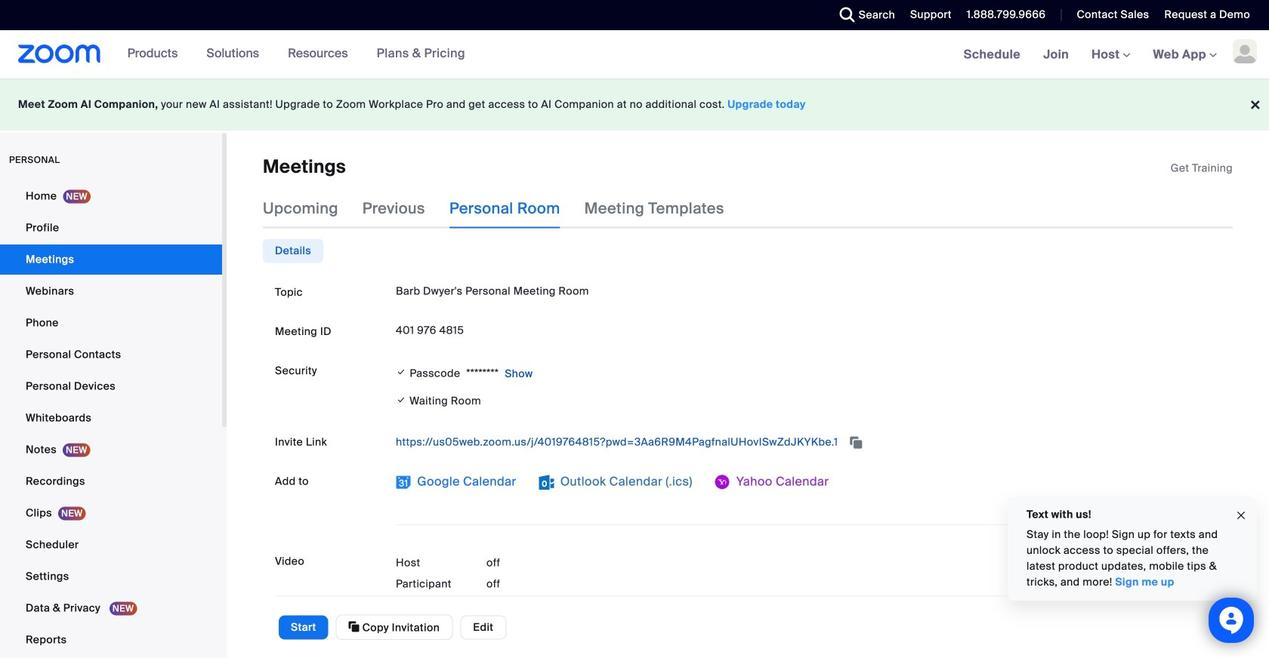 Task type: describe. For each thing, give the bounding box(es) containing it.
checked image
[[396, 393, 407, 408]]

tabs of meeting tab list
[[263, 189, 749, 229]]

add to yahoo calendar image
[[715, 475, 731, 490]]

meetings navigation
[[953, 30, 1270, 80]]

add to outlook calendar (.ics) image
[[539, 475, 554, 490]]

close image
[[1236, 508, 1248, 525]]



Task type: vqa. For each thing, say whether or not it's contained in the screenshot.
Profile picture
yes



Task type: locate. For each thing, give the bounding box(es) containing it.
personal menu menu
[[0, 181, 222, 657]]

tab
[[263, 239, 323, 263]]

tab list
[[263, 239, 323, 263]]

zoom logo image
[[18, 45, 101, 63]]

add to google calendar image
[[396, 475, 411, 490]]

profile picture image
[[1233, 39, 1258, 63]]

product information navigation
[[101, 30, 477, 79]]

copy url image
[[849, 438, 864, 449]]

checked image
[[396, 365, 407, 380]]

copy image
[[349, 621, 360, 634]]

footer
[[0, 79, 1270, 131]]

banner
[[0, 30, 1270, 80]]

application
[[1171, 161, 1233, 176]]



